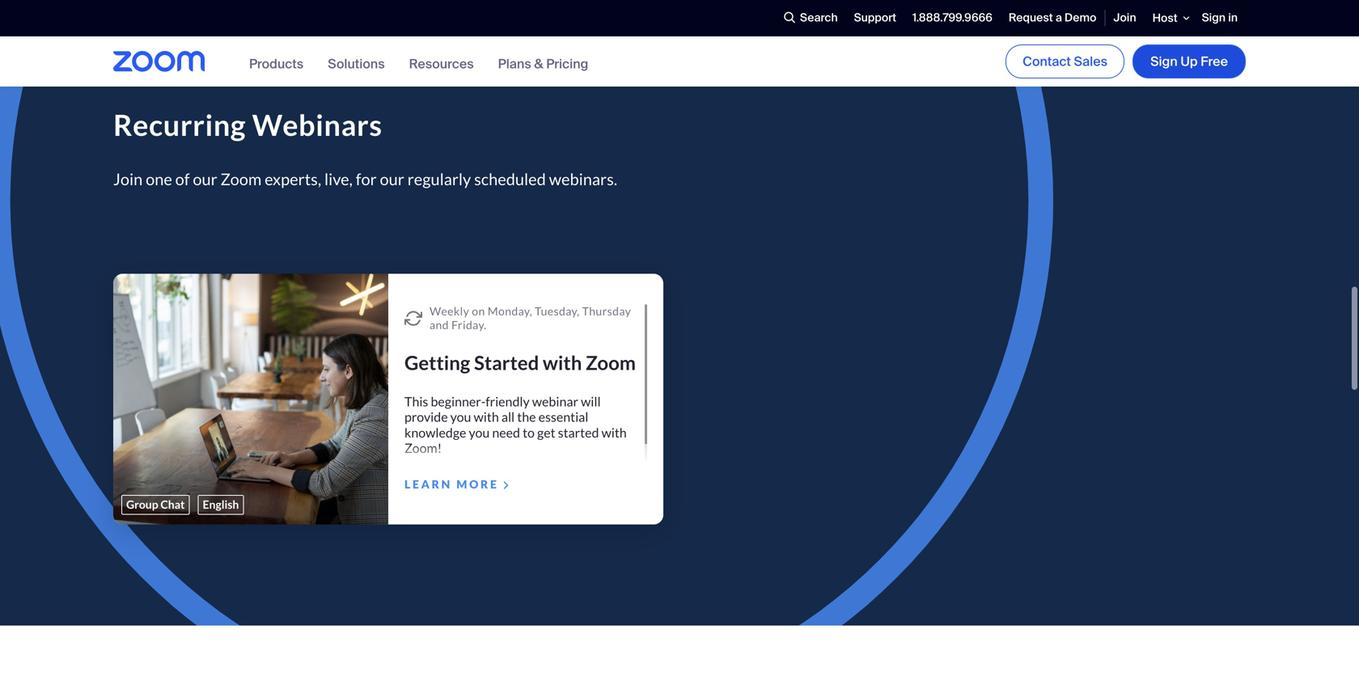 Task type: vqa. For each thing, say whether or not it's contained in the screenshot.
middle Intelligence
no



Task type: describe. For each thing, give the bounding box(es) containing it.
join one of our zoom experts, live, for our regularly scheduled webinars.
[[113, 170, 617, 189]]

1.888.799.9666 link
[[905, 1, 1001, 36]]

sign up free
[[1151, 53, 1228, 70]]

you left need
[[469, 425, 490, 441]]

1 our from the left
[[193, 170, 217, 189]]

solutions button
[[328, 55, 385, 72]]

all
[[502, 409, 515, 425]]

weekly on monday, tuesday, thursday and friday.
[[430, 304, 631, 332]]

1.888.799.9666
[[913, 10, 993, 25]]

1 horizontal spatial with
[[543, 351, 582, 374]]

you right 'provide'
[[450, 409, 471, 425]]

webinars.
[[549, 170, 617, 189]]

started
[[474, 351, 539, 374]]

learn more
[[405, 478, 499, 491]]

contact sales link
[[1006, 44, 1125, 78]]

host
[[1153, 11, 1178, 25]]

english
[[203, 498, 239, 512]]

scheduled
[[474, 170, 546, 189]]

search
[[800, 10, 838, 25]]

request a demo link
[[1001, 1, 1105, 36]]

in
[[1228, 10, 1238, 25]]

resources button
[[409, 55, 474, 72]]

join link
[[1106, 1, 1145, 36]]

webinar
[[532, 394, 578, 409]]

learn
[[405, 478, 452, 491]]

0 horizontal spatial zoom
[[221, 170, 262, 189]]

search link
[[784, 1, 846, 36]]

demo
[[1065, 10, 1097, 25]]

monday,
[[488, 304, 532, 318]]

getting started with zoom
[[405, 351, 636, 374]]

group chat
[[126, 498, 185, 512]]

join for join
[[1114, 10, 1137, 25]]

tuesday,
[[535, 304, 580, 318]]

thursday
[[582, 304, 631, 318]]

english link
[[198, 495, 244, 515]]

the
[[517, 409, 536, 425]]

friday.
[[452, 318, 487, 332]]

webinars
[[252, 107, 382, 142]]

contact
[[1023, 53, 1071, 70]]

1 horizontal spatial zoom
[[586, 351, 636, 374]]

group chat link
[[121, 495, 190, 515]]

and
[[430, 318, 449, 332]]

resources
[[409, 55, 474, 72]]

zoom!
[[405, 440, 442, 456]]

recurring webinars
[[113, 107, 382, 142]]

beginner-
[[431, 394, 486, 409]]

sign for sign in
[[1202, 10, 1226, 25]]

this beginner-friendly webinar will provide you with all the essential knowledge you need to get started with zoom!
[[405, 394, 627, 456]]

more
[[457, 478, 499, 491]]

weekly
[[430, 304, 469, 318]]

experts,
[[265, 170, 321, 189]]

contact sales
[[1023, 53, 1108, 70]]

sign up free link
[[1133, 44, 1246, 78]]

recurring
[[113, 107, 246, 142]]

plans & pricing
[[498, 55, 589, 72]]

started
[[558, 425, 599, 441]]

chat
[[161, 498, 185, 512]]



Task type: locate. For each thing, give the bounding box(es) containing it.
0 horizontal spatial with
[[474, 409, 499, 425]]

sign in
[[1202, 10, 1238, 25]]

group
[[126, 498, 158, 512]]

1 horizontal spatial sign
[[1202, 10, 1226, 25]]

sign for sign up free
[[1151, 53, 1178, 70]]

1 vertical spatial join
[[113, 170, 143, 189]]

a
[[1056, 10, 1062, 25]]

our right for
[[380, 170, 404, 189]]

with up 'webinar'
[[543, 351, 582, 374]]

0 horizontal spatial sign
[[1151, 53, 1178, 70]]

1 horizontal spatial our
[[380, 170, 404, 189]]

zoom left experts,
[[221, 170, 262, 189]]

sign
[[1202, 10, 1226, 25], [1151, 53, 1178, 70]]

sign in link
[[1194, 1, 1246, 36]]

join for join one of our zoom experts, live, for our regularly scheduled webinars.
[[113, 170, 143, 189]]

with
[[543, 351, 582, 374], [474, 409, 499, 425], [602, 425, 627, 441]]

on
[[472, 304, 485, 318]]

solutions
[[328, 55, 385, 72]]

provide
[[405, 409, 448, 425]]

1 vertical spatial sign
[[1151, 53, 1178, 70]]

request
[[1009, 10, 1053, 25]]

one
[[146, 170, 172, 189]]

zoom logo image
[[113, 51, 205, 72]]

get
[[537, 425, 556, 441]]

sales
[[1074, 53, 1108, 70]]

0 vertical spatial sign
[[1202, 10, 1226, 25]]

2 horizontal spatial with
[[602, 425, 627, 441]]

learn more link
[[405, 475, 518, 494]]

need
[[492, 425, 520, 441]]

up
[[1181, 53, 1198, 70]]

join inside 'join' link
[[1114, 10, 1137, 25]]

will
[[581, 394, 601, 409]]

join left host
[[1114, 10, 1137, 25]]

essential
[[539, 409, 589, 425]]

1 vertical spatial zoom
[[586, 351, 636, 374]]

zoom
[[221, 170, 262, 189], [586, 351, 636, 374]]

with right started at the left bottom of page
[[602, 425, 627, 441]]

pricing
[[546, 55, 589, 72]]

plans
[[498, 55, 531, 72]]

join left one
[[113, 170, 143, 189]]

request a demo
[[1009, 10, 1097, 25]]

getting
[[405, 351, 470, 374]]

free
[[1201, 53, 1228, 70]]

friendly
[[486, 394, 530, 409]]

of
[[175, 170, 190, 189]]

zoom up will
[[586, 351, 636, 374]]

0 vertical spatial join
[[1114, 10, 1137, 25]]

for
[[356, 170, 377, 189]]

sign left up
[[1151, 53, 1178, 70]]

support link
[[846, 1, 905, 36]]

our right of
[[193, 170, 217, 189]]

0 vertical spatial zoom
[[221, 170, 262, 189]]

regularly
[[408, 170, 471, 189]]

plans & pricing link
[[498, 55, 589, 72]]

sign left in
[[1202, 10, 1226, 25]]

join
[[1114, 10, 1137, 25], [113, 170, 143, 189]]

products
[[249, 55, 304, 72]]

2 our from the left
[[380, 170, 404, 189]]

1 horizontal spatial join
[[1114, 10, 1137, 25]]

knowledge
[[405, 425, 466, 441]]

0 horizontal spatial join
[[113, 170, 143, 189]]

0 horizontal spatial our
[[193, 170, 217, 189]]

products button
[[249, 55, 304, 72]]

to
[[523, 425, 535, 441]]

this
[[405, 394, 428, 409]]

&
[[534, 55, 543, 72]]

support
[[854, 10, 897, 25]]

live,
[[324, 170, 353, 189]]

with left all
[[474, 409, 499, 425]]

you
[[450, 409, 471, 425], [469, 425, 490, 441]]

our
[[193, 170, 217, 189], [380, 170, 404, 189]]

host button
[[1145, 0, 1194, 36]]



